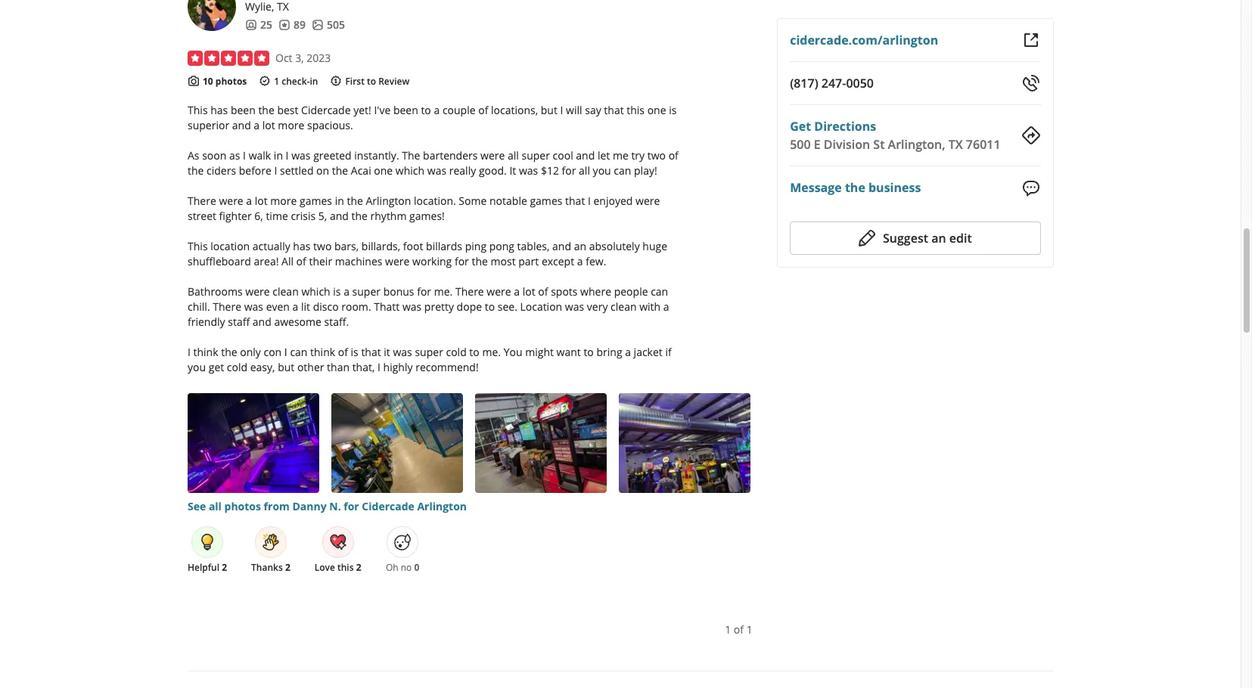 Task type: describe. For each thing, give the bounding box(es) containing it.
10 photos link
[[203, 75, 247, 88]]

love
[[315, 562, 335, 575]]

2 vertical spatial all
[[209, 500, 222, 514]]

huge
[[643, 240, 668, 254]]

might
[[525, 345, 554, 360]]

cidercade inside this has been the best cidercade yet! i've been to a couple of locations, but i will say that this one is superior and a lot more spacious.
[[301, 103, 351, 118]]

business
[[869, 180, 921, 196]]

edit
[[949, 230, 972, 247]]

shuffleboard
[[188, 255, 251, 269]]

pretty
[[425, 300, 454, 314]]

suggest an edit
[[883, 230, 972, 247]]

let
[[598, 149, 610, 163]]

oh
[[386, 562, 399, 575]]

helpful 2
[[188, 562, 227, 575]]

bars,
[[335, 240, 359, 254]]

1 of 1
[[725, 623, 753, 638]]

(817) 247-0050
[[790, 75, 874, 92]]

as
[[188, 149, 199, 163]]

the inside "this location actually has two bars, billards, foot billards ping pong tables, and an absolutely huge shuffleboard area! all of their machines were working for the most part except a few."
[[472, 255, 488, 269]]

the inside message the business button
[[845, 180, 865, 196]]

0 vertical spatial photos
[[216, 75, 247, 88]]

message
[[790, 180, 842, 196]]

photos element
[[312, 17, 345, 33]]

1 horizontal spatial clean
[[611, 300, 637, 314]]

a up see.
[[514, 285, 520, 299]]

the inside this has been the best cidercade yet! i've been to a couple of locations, but i will say that this one is superior and a lot more spacious.
[[258, 103, 275, 118]]

a inside there were a lot more games in the arlington location. some notable games that i enjoyed were street fighter 6, time crisis 5, and the rhythm games!
[[246, 194, 252, 208]]

1 been from the left
[[231, 103, 256, 118]]

jacket
[[634, 345, 663, 360]]

first
[[345, 75, 365, 88]]

e
[[814, 136, 821, 153]]

cidercade.com/arlington
[[790, 32, 938, 48]]

from
[[264, 500, 290, 514]]

super inside as soon as i walk in i was greeted instantly. the bartenders were all super cool and let me try two of the ciders before i settled on the acai one which was really good. it was $12 for all you can play!
[[522, 149, 550, 163]]

arlington for the
[[366, 194, 411, 208]]

one inside as soon as i walk in i was greeted instantly. the bartenders were all super cool and let me try two of the ciders before i settled on the acai one which was really good. it was $12 for all you can play!
[[374, 164, 393, 178]]

1 horizontal spatial in
[[310, 75, 318, 88]]

the down acai
[[347, 194, 363, 208]]

even
[[266, 300, 290, 314]]

absolutely
[[589, 240, 640, 254]]

check-
[[282, 75, 310, 88]]

and inside "this location actually has two bars, billards, foot billards ping pong tables, and an absolutely huge shuffleboard area! all of their machines were working for the most part except a few."
[[553, 240, 572, 254]]

1 horizontal spatial cold
[[446, 345, 467, 360]]

a inside "this location actually has two bars, billards, foot billards ping pong tables, and an absolutely huge shuffleboard area! all of their machines were working for the most part except a few."
[[577, 255, 583, 269]]

a up walk
[[254, 118, 260, 133]]

get directions 500 e division st arlington, tx 76011
[[790, 118, 1001, 153]]

an inside button
[[932, 230, 946, 247]]

was inside i think the only con i can think of is that it was super cold to me. you might want to bring a jacket if you get cold easy, but other than that, i highly recommend!
[[393, 345, 412, 360]]

24 pencil v2 image
[[859, 229, 877, 247]]

except
[[542, 255, 575, 269]]

oh no 0
[[386, 562, 420, 575]]

for inside as soon as i walk in i was greeted instantly. the bartenders were all super cool and let me try two of the ciders before i settled on the acai one which was really good. it was $12 for all you can play!
[[562, 164, 576, 178]]

has inside this has been the best cidercade yet! i've been to a couple of locations, but i will say that this one is superior and a lot more spacious.
[[211, 103, 228, 118]]

a up room.
[[344, 285, 350, 299]]

which inside bathrooms were clean which is a super bonus for me. there were a lot of spots where people can chill. there was even a lit disco room. thatt was pretty dope to see. location was very clean with a friendly staff and awesome staff.
[[302, 285, 331, 299]]

actually
[[253, 240, 290, 254]]

5,
[[319, 209, 327, 224]]

cool
[[553, 149, 574, 163]]

1 for 1 of 1
[[725, 623, 731, 638]]

(2 reactions) element for love this 2
[[356, 562, 361, 575]]

lot inside bathrooms were clean which is a super bonus for me. there were a lot of spots where people can chill. there was even a lit disco room. thatt was pretty dope to see. location was very clean with a friendly staff and awesome staff.
[[523, 285, 536, 299]]

before
[[239, 164, 272, 178]]

25
[[260, 17, 272, 32]]

locations,
[[491, 103, 538, 118]]

of inside bathrooms were clean which is a super bonus for me. there were a lot of spots where people can chill. there was even a lit disco room. thatt was pretty dope to see. location was very clean with a friendly staff and awesome staff.
[[538, 285, 548, 299]]

were up see.
[[487, 285, 511, 299]]

were down play!
[[636, 194, 660, 208]]

tables,
[[517, 240, 550, 254]]

were up even
[[246, 285, 270, 299]]

2 games from the left
[[530, 194, 563, 208]]

of inside "this location actually has two bars, billards, foot billards ping pong tables, and an absolutely huge shuffleboard area! all of their machines were working for the most part except a few."
[[296, 255, 306, 269]]

than
[[327, 361, 350, 375]]

it
[[384, 345, 390, 360]]

1 horizontal spatial cidercade
[[362, 500, 415, 514]]

settled
[[280, 164, 314, 178]]

to inside this has been the best cidercade yet! i've been to a couple of locations, but i will say that this one is superior and a lot more spacious.
[[421, 103, 431, 118]]

it
[[510, 164, 516, 178]]

see
[[188, 500, 206, 514]]

st
[[873, 136, 885, 153]]

10
[[203, 75, 213, 88]]

only
[[240, 345, 261, 360]]

24 directions v2 image
[[1023, 126, 1041, 145]]

spots
[[551, 285, 578, 299]]

which inside as soon as i walk in i was greeted instantly. the bartenders were all super cool and let me try two of the ciders before i settled on the acai one which was really good. it was $12 for all you can play!
[[396, 164, 425, 178]]

0 vertical spatial clean
[[273, 285, 299, 299]]

tx
[[949, 136, 963, 153]]

as soon as i walk in i was greeted instantly. the bartenders were all super cool and let me try two of the ciders before i settled on the acai one which was really good. it was $12 for all you can play!
[[188, 149, 679, 178]]

bring
[[597, 345, 623, 360]]

as
[[229, 149, 240, 163]]

message the business
[[790, 180, 921, 196]]

to right want
[[584, 345, 594, 360]]

(2 reactions) element for helpful 2
[[222, 562, 227, 575]]

that inside this has been the best cidercade yet! i've been to a couple of locations, but i will say that this one is superior and a lot more spacious.
[[604, 103, 624, 118]]

more inside there were a lot more games in the arlington location. some notable games that i enjoyed were street fighter 6, time crisis 5, and the rhythm games!
[[270, 194, 297, 208]]

bartenders
[[423, 149, 478, 163]]

were inside as soon as i walk in i was greeted instantly. the bartenders were all super cool and let me try two of the ciders before i settled on the acai one which was really good. it was $12 for all you can play!
[[481, 149, 505, 163]]

on
[[316, 164, 329, 178]]

friendly
[[188, 315, 225, 330]]

24 phone v2 image
[[1023, 74, 1041, 92]]

2 vertical spatial there
[[213, 300, 241, 314]]

working
[[413, 255, 452, 269]]

arlington,
[[888, 136, 945, 153]]

if
[[666, 345, 672, 360]]

500
[[790, 136, 811, 153]]

foot
[[403, 240, 423, 254]]

billards,
[[362, 240, 401, 254]]

a right with
[[664, 300, 670, 314]]

their
[[309, 255, 332, 269]]

first to review
[[345, 75, 410, 88]]

notable
[[490, 194, 527, 208]]

were inside "this location actually has two bars, billards, foot billards ping pong tables, and an absolutely huge shuffleboard area! all of their machines were working for the most part except a few."
[[385, 255, 410, 269]]

is inside this has been the best cidercade yet! i've been to a couple of locations, but i will say that this one is superior and a lot more spacious.
[[669, 103, 677, 118]]

get directions link
[[790, 118, 876, 135]]

want
[[557, 345, 581, 360]]

can inside as soon as i walk in i was greeted instantly. the bartenders were all super cool and let me try two of the ciders before i settled on the acai one which was really good. it was $12 for all you can play!
[[614, 164, 632, 178]]

rhythm
[[371, 209, 407, 224]]

you inside i think the only con i can think of is that it was super cold to me. you might want to bring a jacket if you get cold easy, but other than that, i highly recommend!
[[188, 361, 206, 375]]

24 message v2 image
[[1023, 179, 1041, 197]]

arlington for cidercade
[[417, 500, 467, 514]]

thatt
[[374, 300, 400, 314]]

1 vertical spatial all
[[579, 164, 590, 178]]

i inside this has been the best cidercade yet! i've been to a couple of locations, but i will say that this one is superior and a lot more spacious.
[[561, 103, 564, 118]]

two inside as soon as i walk in i was greeted instantly. the bartenders were all super cool and let me try two of the ciders before i settled on the acai one which was really good. it was $12 for all you can play!
[[648, 149, 666, 163]]

staff.
[[324, 315, 349, 330]]

chill.
[[188, 300, 210, 314]]

see all photos from danny n. for cidercade arlington link
[[188, 500, 467, 514]]

2 for helpful 2
[[222, 562, 227, 575]]

(2 reactions) element for thanks 2
[[285, 562, 290, 575]]

instantly.
[[354, 149, 399, 163]]

location
[[211, 240, 250, 254]]

24 external link v2 image
[[1023, 31, 1041, 49]]

room.
[[342, 300, 371, 314]]

i inside there were a lot more games in the arlington location. some notable games that i enjoyed were street fighter 6, time crisis 5, and the rhythm games!
[[588, 194, 591, 208]]

the
[[402, 149, 420, 163]]

bathrooms
[[188, 285, 243, 299]]

few.
[[586, 255, 607, 269]]

easy,
[[250, 361, 275, 375]]

staff
[[228, 315, 250, 330]]

and inside there were a lot more games in the arlington location. some notable games that i enjoyed were street fighter 6, time crisis 5, and the rhythm games!
[[330, 209, 349, 224]]

16 photos v2 image
[[312, 19, 324, 31]]

16 review v2 image
[[279, 19, 291, 31]]

thanks
[[251, 562, 283, 575]]

yet!
[[354, 103, 371, 118]]

friends element
[[245, 17, 272, 33]]

the left "rhythm"
[[352, 209, 368, 224]]

1 for 1 check-in
[[274, 75, 279, 88]]

couple
[[443, 103, 476, 118]]

fighter
[[219, 209, 252, 224]]

0 horizontal spatial cold
[[227, 361, 248, 375]]

this inside this has been the best cidercade yet! i've been to a couple of locations, but i will say that this one is superior and a lot more spacious.
[[627, 103, 645, 118]]



Task type: vqa. For each thing, say whether or not it's contained in the screenshot.
'Dependable'
no



Task type: locate. For each thing, give the bounding box(es) containing it.
super up room.
[[352, 285, 381, 299]]

an inside "this location actually has two bars, billards, foot billards ping pong tables, and an absolutely huge shuffleboard area! all of their machines were working for the most part except a few."
[[574, 240, 587, 254]]

super up recommend!
[[415, 345, 443, 360]]

a
[[434, 103, 440, 118], [254, 118, 260, 133], [246, 194, 252, 208], [577, 255, 583, 269], [344, 285, 350, 299], [514, 285, 520, 299], [293, 300, 299, 314], [664, 300, 670, 314], [625, 345, 631, 360]]

bonus
[[383, 285, 414, 299]]

1 vertical spatial cold
[[227, 361, 248, 375]]

to left see.
[[485, 300, 495, 314]]

0 horizontal spatial 2
[[222, 562, 227, 575]]

2 for thanks 2
[[285, 562, 290, 575]]

for down cool
[[562, 164, 576, 178]]

1 vertical spatial in
[[274, 149, 283, 163]]

0 vertical spatial can
[[614, 164, 632, 178]]

you down let
[[593, 164, 611, 178]]

0 vertical spatial that
[[604, 103, 624, 118]]

0 vertical spatial is
[[669, 103, 677, 118]]

this right love
[[338, 562, 354, 575]]

i right before
[[274, 164, 277, 178]]

crisis
[[291, 209, 316, 224]]

1 horizontal spatial which
[[396, 164, 425, 178]]

other
[[297, 361, 324, 375]]

arlington up (0 reactions) element
[[417, 500, 467, 514]]

people
[[614, 285, 648, 299]]

photos left from
[[224, 500, 261, 514]]

were down foot
[[385, 255, 410, 269]]

is inside i think the only con i can think of is that it was super cold to me. you might want to bring a jacket if you get cold easy, but other than that, i highly recommend!
[[351, 345, 359, 360]]

0 vertical spatial all
[[508, 149, 519, 163]]

the inside i think the only con i can think of is that it was super cold to me. you might want to bring a jacket if you get cold easy, but other than that, i highly recommend!
[[221, 345, 237, 360]]

2 vertical spatial is
[[351, 345, 359, 360]]

i right as
[[243, 149, 246, 163]]

0 vertical spatial lot
[[263, 118, 275, 133]]

1 horizontal spatial arlington
[[417, 500, 467, 514]]

and inside as soon as i walk in i was greeted instantly. the bartenders were all super cool and let me try two of the ciders before i settled on the acai one which was really good. it was $12 for all you can play!
[[576, 149, 595, 163]]

i've
[[374, 103, 391, 118]]

i think the only con i can think of is that it was super cold to me. you might want to bring a jacket if you get cold easy, but other than that, i highly recommend!
[[188, 345, 672, 375]]

the down "ping"
[[472, 255, 488, 269]]

this has been the best cidercade yet! i've been to a couple of locations, but i will say that this one is superior and a lot more spacious.
[[188, 103, 677, 133]]

clean down people
[[611, 300, 637, 314]]

i right "con"
[[285, 345, 287, 360]]

2 vertical spatial that
[[361, 345, 381, 360]]

1 vertical spatial that
[[565, 194, 585, 208]]

i right that,
[[378, 361, 381, 375]]

in inside as soon as i walk in i was greeted instantly. the bartenders were all super cool and let me try two of the ciders before i settled on the acai one which was really good. it was $12 for all you can play!
[[274, 149, 283, 163]]

awesome
[[274, 315, 322, 330]]

1 vertical spatial me.
[[482, 345, 501, 360]]

oct 3, 2023
[[276, 51, 331, 65]]

0 vertical spatial in
[[310, 75, 318, 88]]

cidercade up spacious.
[[301, 103, 351, 118]]

all right $12 at the left of the page
[[579, 164, 590, 178]]

were
[[481, 149, 505, 163], [219, 194, 244, 208], [636, 194, 660, 208], [385, 255, 410, 269], [246, 285, 270, 299], [487, 285, 511, 299]]

(2 reactions) element left oh
[[356, 562, 361, 575]]

this up shuffleboard
[[188, 240, 208, 254]]

there up staff
[[213, 300, 241, 314]]

highly
[[383, 361, 413, 375]]

a left lit
[[293, 300, 299, 314]]

1 vertical spatial is
[[333, 285, 341, 299]]

2 vertical spatial in
[[335, 194, 344, 208]]

in inside there were a lot more games in the arlington location. some notable games that i enjoyed were street fighter 6, time crisis 5, and the rhythm games!
[[335, 194, 344, 208]]

one down 'instantly.'
[[374, 164, 393, 178]]

and down even
[[253, 315, 272, 330]]

games up 5,
[[300, 194, 332, 208]]

0 vertical spatial this
[[627, 103, 645, 118]]

all right see
[[209, 500, 222, 514]]

can up other
[[290, 345, 308, 360]]

(2 reactions) element right helpful
[[222, 562, 227, 575]]

i
[[561, 103, 564, 118], [243, 149, 246, 163], [286, 149, 289, 163], [274, 164, 277, 178], [588, 194, 591, 208], [188, 345, 191, 360], [285, 345, 287, 360], [378, 361, 381, 375]]

0 horizontal spatial has
[[211, 103, 228, 118]]

is inside bathrooms were clean which is a super bonus for me. there were a lot of spots where people can chill. there was even a lit disco room. thatt was pretty dope to see. location was very clean with a friendly staff and awesome staff.
[[333, 285, 341, 299]]

i left will
[[561, 103, 564, 118]]

2 right helpful
[[222, 562, 227, 575]]

that left it
[[361, 345, 381, 360]]

1 horizontal spatial 2
[[285, 562, 290, 575]]

for inside "this location actually has two bars, billards, foot billards ping pong tables, and an absolutely huge shuffleboard area! all of their machines were working for the most part except a few."
[[455, 255, 469, 269]]

one
[[648, 103, 667, 118], [374, 164, 393, 178]]

1 horizontal spatial you
[[593, 164, 611, 178]]

in left 16 first v2 icon
[[310, 75, 318, 88]]

some
[[459, 194, 487, 208]]

0 vertical spatial there
[[188, 194, 216, 208]]

76011
[[966, 136, 1001, 153]]

a right the bring
[[625, 345, 631, 360]]

0 horizontal spatial me.
[[434, 285, 453, 299]]

greeted
[[313, 149, 352, 163]]

1 vertical spatial two
[[313, 240, 332, 254]]

this for this has been the best cidercade yet! i've been to a couple of locations, but i will say that this one is superior and a lot more spacious.
[[188, 103, 208, 118]]

247-
[[822, 75, 846, 92]]

0 horizontal spatial this
[[338, 562, 354, 575]]

1 horizontal spatial one
[[648, 103, 667, 118]]

one up play!
[[648, 103, 667, 118]]

were up good.
[[481, 149, 505, 163]]

0 horizontal spatial one
[[374, 164, 393, 178]]

the up get
[[221, 345, 237, 360]]

cold up recommend!
[[446, 345, 467, 360]]

very
[[587, 300, 608, 314]]

lot up 6,
[[255, 194, 268, 208]]

has up all
[[293, 240, 311, 254]]

suggest
[[883, 230, 928, 247]]

0 horizontal spatial can
[[290, 345, 308, 360]]

0 horizontal spatial you
[[188, 361, 206, 375]]

there inside there were a lot more games in the arlington location. some notable games that i enjoyed were street fighter 6, time crisis 5, and the rhythm games!
[[188, 194, 216, 208]]

the down greeted
[[332, 164, 348, 178]]

there up dope
[[456, 285, 484, 299]]

0 horizontal spatial games
[[300, 194, 332, 208]]

0 vertical spatial cidercade
[[301, 103, 351, 118]]

0 vertical spatial you
[[593, 164, 611, 178]]

1 horizontal spatial been
[[394, 103, 418, 118]]

2 think from the left
[[310, 345, 335, 360]]

0 horizontal spatial all
[[209, 500, 222, 514]]

1 think from the left
[[193, 345, 218, 360]]

2 horizontal spatial that
[[604, 103, 624, 118]]

has up superior
[[211, 103, 228, 118]]

(2 reactions) element right "thanks"
[[285, 562, 290, 575]]

try
[[632, 149, 645, 163]]

that right say
[[604, 103, 624, 118]]

lot inside there were a lot more games in the arlington location. some notable games that i enjoyed were street fighter 6, time crisis 5, and the rhythm games!
[[255, 194, 268, 208]]

photos down 5 star rating image
[[216, 75, 247, 88]]

this
[[627, 103, 645, 118], [338, 562, 354, 575]]

photo of danny n. image
[[188, 0, 236, 31]]

can inside i think the only con i can think of is that it was super cold to me. you might want to bring a jacket if you get cold easy, but other than that, i highly recommend!
[[290, 345, 308, 360]]

16 camera v2 image
[[188, 75, 200, 87]]

you
[[504, 345, 523, 360]]

con
[[264, 345, 282, 360]]

1 (2 reactions) element from the left
[[222, 562, 227, 575]]

been down 10 photos
[[231, 103, 256, 118]]

and up except
[[553, 240, 572, 254]]

1 horizontal spatial can
[[614, 164, 632, 178]]

0 horizontal spatial super
[[352, 285, 381, 299]]

16 check in v2 image
[[259, 75, 271, 87]]

all
[[508, 149, 519, 163], [579, 164, 590, 178], [209, 500, 222, 514]]

2 left oh
[[356, 562, 361, 575]]

you inside as soon as i walk in i was greeted instantly. the bartenders were all super cool and let me try two of the ciders before i settled on the acai one which was really good. it was $12 for all you can play!
[[593, 164, 611, 178]]

1 horizontal spatial think
[[310, 345, 335, 360]]

10 photos
[[203, 75, 247, 88]]

cidercade.com/arlington link
[[790, 32, 938, 48]]

0 vertical spatial two
[[648, 149, 666, 163]]

89
[[294, 17, 306, 32]]

to right first at the left
[[367, 75, 376, 88]]

can down the me
[[614, 164, 632, 178]]

part
[[519, 255, 539, 269]]

0 horizontal spatial been
[[231, 103, 256, 118]]

1 vertical spatial but
[[278, 361, 295, 375]]

the right message
[[845, 180, 865, 196]]

2 horizontal spatial (2 reactions) element
[[356, 562, 361, 575]]

enjoyed
[[594, 194, 633, 208]]

1 vertical spatial this
[[338, 562, 354, 575]]

of inside as soon as i walk in i was greeted instantly. the bartenders were all super cool and let me try two of the ciders before i settled on the acai one which was really good. it was $12 for all you can play!
[[669, 149, 679, 163]]

has
[[211, 103, 228, 118], [293, 240, 311, 254]]

1 2 from the left
[[222, 562, 227, 575]]

which up disco
[[302, 285, 331, 299]]

this
[[188, 103, 208, 118], [188, 240, 208, 254]]

2 (2 reactions) element from the left
[[285, 562, 290, 575]]

2023
[[307, 51, 331, 65]]

1 vertical spatial has
[[293, 240, 311, 254]]

and inside bathrooms were clean which is a super bonus for me. there were a lot of spots where people can chill. there was even a lit disco room. thatt was pretty dope to see. location was very clean with a friendly staff and awesome staff.
[[253, 315, 272, 330]]

no
[[401, 562, 412, 575]]

that left enjoyed
[[565, 194, 585, 208]]

0 vertical spatial cold
[[446, 345, 467, 360]]

(0 reactions) element
[[414, 562, 420, 575]]

1 check-in
[[274, 75, 318, 88]]

of inside i think the only con i can think of is that it was super cold to me. you might want to bring a jacket if you get cold easy, but other than that, i highly recommend!
[[338, 345, 348, 360]]

super up $12 at the left of the page
[[522, 149, 550, 163]]

more down best
[[278, 118, 305, 133]]

more
[[278, 118, 305, 133], [270, 194, 297, 208]]

in right walk
[[274, 149, 283, 163]]

1 vertical spatial you
[[188, 361, 206, 375]]

where
[[581, 285, 612, 299]]

a up fighter
[[246, 194, 252, 208]]

me. up pretty
[[434, 285, 453, 299]]

the down as
[[188, 164, 204, 178]]

2 horizontal spatial all
[[579, 164, 590, 178]]

all up it
[[508, 149, 519, 163]]

you
[[593, 164, 611, 178], [188, 361, 206, 375]]

2 horizontal spatial is
[[669, 103, 677, 118]]

this right say
[[627, 103, 645, 118]]

1 vertical spatial cidercade
[[362, 500, 415, 514]]

16 friends v2 image
[[245, 19, 257, 31]]

2 been from the left
[[394, 103, 418, 118]]

there up street
[[188, 194, 216, 208]]

that inside there were a lot more games in the arlington location. some notable games that i enjoyed were street fighter 6, time crisis 5, and the rhythm games!
[[565, 194, 585, 208]]

games down $12 at the left of the page
[[530, 194, 563, 208]]

were up fighter
[[219, 194, 244, 208]]

more up time
[[270, 194, 297, 208]]

location.
[[414, 194, 456, 208]]

1 horizontal spatial has
[[293, 240, 311, 254]]

1 horizontal spatial 1
[[725, 623, 731, 638]]

soon
[[202, 149, 227, 163]]

0 vertical spatial which
[[396, 164, 425, 178]]

i left enjoyed
[[588, 194, 591, 208]]

but down "con"
[[278, 361, 295, 375]]

you left get
[[188, 361, 206, 375]]

clean up even
[[273, 285, 299, 299]]

for up pretty
[[417, 285, 432, 299]]

3 (2 reactions) element from the left
[[356, 562, 361, 575]]

1 vertical spatial one
[[374, 164, 393, 178]]

i down friendly
[[188, 345, 191, 360]]

5 star rating image
[[188, 51, 269, 66]]

the left best
[[258, 103, 275, 118]]

1 horizontal spatial all
[[508, 149, 519, 163]]

think up other
[[310, 345, 335, 360]]

a left couple
[[434, 103, 440, 118]]

is
[[669, 103, 677, 118], [333, 285, 341, 299], [351, 345, 359, 360]]

1 horizontal spatial this
[[627, 103, 645, 118]]

1 games from the left
[[300, 194, 332, 208]]

2 this from the top
[[188, 240, 208, 254]]

oct
[[276, 51, 293, 65]]

2 horizontal spatial 1
[[747, 623, 753, 638]]

0 horizontal spatial which
[[302, 285, 331, 299]]

lot up walk
[[263, 118, 275, 133]]

0 vertical spatial me.
[[434, 285, 453, 299]]

2 vertical spatial can
[[290, 345, 308, 360]]

1 horizontal spatial games
[[530, 194, 563, 208]]

pong
[[490, 240, 515, 254]]

of inside this has been the best cidercade yet! i've been to a couple of locations, but i will say that this one is superior and a lot more spacious.
[[479, 103, 489, 118]]

get
[[790, 118, 811, 135]]

1 vertical spatial there
[[456, 285, 484, 299]]

acai
[[351, 164, 371, 178]]

1 vertical spatial clean
[[611, 300, 637, 314]]

1 vertical spatial can
[[651, 285, 669, 299]]

really
[[449, 164, 476, 178]]

i up the settled
[[286, 149, 289, 163]]

2 horizontal spatial can
[[651, 285, 669, 299]]

0 horizontal spatial is
[[333, 285, 341, 299]]

arlington up "rhythm"
[[366, 194, 411, 208]]

0 vertical spatial this
[[188, 103, 208, 118]]

location
[[520, 300, 563, 314]]

has inside "this location actually has two bars, billards, foot billards ping pong tables, and an absolutely huge shuffleboard area! all of their machines were working for the most part except a few."
[[293, 240, 311, 254]]

3 2 from the left
[[356, 562, 361, 575]]

2 right "thanks"
[[285, 562, 290, 575]]

1 vertical spatial photos
[[224, 500, 261, 514]]

lot inside this has been the best cidercade yet! i've been to a couple of locations, but i will say that this one is superior and a lot more spacious.
[[263, 118, 275, 133]]

2 vertical spatial lot
[[523, 285, 536, 299]]

ping
[[465, 240, 487, 254]]

good.
[[479, 164, 507, 178]]

0 horizontal spatial in
[[274, 149, 283, 163]]

to up recommend!
[[470, 345, 480, 360]]

for inside bathrooms were clean which is a super bonus for me. there were a lot of spots where people can chill. there was even a lit disco room. thatt was pretty dope to see. location was very clean with a friendly staff and awesome staff.
[[417, 285, 432, 299]]

me. inside bathrooms were clean which is a super bonus for me. there were a lot of spots where people can chill. there was even a lit disco room. thatt was pretty dope to see. location was very clean with a friendly staff and awesome staff.
[[434, 285, 453, 299]]

can inside bathrooms were clean which is a super bonus for me. there were a lot of spots where people can chill. there was even a lit disco room. thatt was pretty dope to see. location was very clean with a friendly staff and awesome staff.
[[651, 285, 669, 299]]

which down the
[[396, 164, 425, 178]]

one inside this has been the best cidercade yet! i've been to a couple of locations, but i will say that this one is superior and a lot more spacious.
[[648, 103, 667, 118]]

there
[[188, 194, 216, 208], [456, 285, 484, 299], [213, 300, 241, 314]]

to inside bathrooms were clean which is a super bonus for me. there were a lot of spots where people can chill. there was even a lit disco room. thatt was pretty dope to see. location was very clean with a friendly staff and awesome staff.
[[485, 300, 495, 314]]

and right 5,
[[330, 209, 349, 224]]

0 horizontal spatial (2 reactions) element
[[222, 562, 227, 575]]

1 horizontal spatial super
[[415, 345, 443, 360]]

but inside this has been the best cidercade yet! i've been to a couple of locations, but i will say that this one is superior and a lot more spacious.
[[541, 103, 558, 118]]

0 horizontal spatial an
[[574, 240, 587, 254]]

0 vertical spatial has
[[211, 103, 228, 118]]

0 horizontal spatial two
[[313, 240, 332, 254]]

this inside this has been the best cidercade yet! i've been to a couple of locations, but i will say that this one is superior and a lot more spacious.
[[188, 103, 208, 118]]

that,
[[352, 361, 375, 375]]

1 horizontal spatial an
[[932, 230, 946, 247]]

2 horizontal spatial 2
[[356, 562, 361, 575]]

super inside bathrooms were clean which is a super bonus for me. there were a lot of spots where people can chill. there was even a lit disco room. thatt was pretty dope to see. location was very clean with a friendly staff and awesome staff.
[[352, 285, 381, 299]]

2 horizontal spatial super
[[522, 149, 550, 163]]

16 first v2 image
[[330, 75, 342, 87]]

0 horizontal spatial that
[[361, 345, 381, 360]]

lot up location
[[523, 285, 536, 299]]

can
[[614, 164, 632, 178], [651, 285, 669, 299], [290, 345, 308, 360]]

super inside i think the only con i can think of is that it was super cold to me. you might want to bring a jacket if you get cold easy, but other than that, i highly recommend!
[[415, 345, 443, 360]]

reviews element
[[279, 17, 306, 33]]

(2 reactions) element
[[222, 562, 227, 575], [285, 562, 290, 575], [356, 562, 361, 575]]

0 vertical spatial one
[[648, 103, 667, 118]]

that
[[604, 103, 624, 118], [565, 194, 585, 208], [361, 345, 381, 360]]

this inside "this location actually has two bars, billards, foot billards ping pong tables, and an absolutely huge shuffleboard area! all of their machines were working for the most part except a few."
[[188, 240, 208, 254]]

1 horizontal spatial but
[[541, 103, 558, 118]]

1 vertical spatial more
[[270, 194, 297, 208]]

0 horizontal spatial clean
[[273, 285, 299, 299]]

1 this from the top
[[188, 103, 208, 118]]

can up with
[[651, 285, 669, 299]]

helpful
[[188, 562, 220, 575]]

1 horizontal spatial two
[[648, 149, 666, 163]]

me. inside i think the only con i can think of is that it was super cold to me. you might want to bring a jacket if you get cold easy, but other than that, i highly recommend!
[[482, 345, 501, 360]]

and left let
[[576, 149, 595, 163]]

two right try
[[648, 149, 666, 163]]

more inside this has been the best cidercade yet! i've been to a couple of locations, but i will say that this one is superior and a lot more spacious.
[[278, 118, 305, 133]]

1
[[274, 75, 279, 88], [725, 623, 731, 638], [747, 623, 753, 638]]

n.
[[329, 500, 341, 514]]

in up 'bars,'
[[335, 194, 344, 208]]

think up get
[[193, 345, 218, 360]]

2 2 from the left
[[285, 562, 290, 575]]

me
[[613, 149, 629, 163]]

1 horizontal spatial is
[[351, 345, 359, 360]]

see all photos from danny n. for cidercade arlington
[[188, 500, 467, 514]]

1 vertical spatial lot
[[255, 194, 268, 208]]

think
[[193, 345, 218, 360], [310, 345, 335, 360]]

this location actually has two bars, billards, foot billards ping pong tables, and an absolutely huge shuffleboard area! all of their machines were working for the most part except a few.
[[188, 240, 668, 269]]

best
[[277, 103, 299, 118]]

a inside i think the only con i can think of is that it was super cold to me. you might want to bring a jacket if you get cold easy, but other than that, i highly recommend!
[[625, 345, 631, 360]]

been right i've
[[394, 103, 418, 118]]

a left few.
[[577, 255, 583, 269]]

and inside this has been the best cidercade yet! i've been to a couple of locations, but i will say that this one is superior and a lot more spacious.
[[232, 118, 251, 133]]

lot
[[263, 118, 275, 133], [255, 194, 268, 208], [523, 285, 536, 299]]

3,
[[295, 51, 304, 65]]

but inside i think the only con i can think of is that it was super cold to me. you might want to bring a jacket if you get cold easy, but other than that, i highly recommend!
[[278, 361, 295, 375]]

that inside i think the only con i can think of is that it was super cold to me. you might want to bring a jacket if you get cold easy, but other than that, i highly recommend!
[[361, 345, 381, 360]]

lit
[[301, 300, 310, 314]]

but left will
[[541, 103, 558, 118]]

this for this location actually has two bars, billards, foot billards ping pong tables, and an absolutely huge shuffleboard area! all of their machines were working for the most part except a few.
[[188, 240, 208, 254]]

two inside "this location actually has two bars, billards, foot billards ping pong tables, and an absolutely huge shuffleboard area! all of their machines were working for the most part except a few."
[[313, 240, 332, 254]]

1 vertical spatial which
[[302, 285, 331, 299]]

for right n.
[[344, 500, 359, 514]]

two up their at the top
[[313, 240, 332, 254]]

1 vertical spatial arlington
[[417, 500, 467, 514]]

an up few.
[[574, 240, 587, 254]]

machines
[[335, 255, 383, 269]]

0 horizontal spatial arlington
[[366, 194, 411, 208]]

games!
[[410, 209, 445, 224]]

but
[[541, 103, 558, 118], [278, 361, 295, 375]]

cidercade right n.
[[362, 500, 415, 514]]

arlington inside there were a lot more games in the arlington location. some notable games that i enjoyed were street fighter 6, time crisis 5, and the rhythm games!
[[366, 194, 411, 208]]

this up superior
[[188, 103, 208, 118]]

0 horizontal spatial cidercade
[[301, 103, 351, 118]]

1 vertical spatial this
[[188, 240, 208, 254]]



